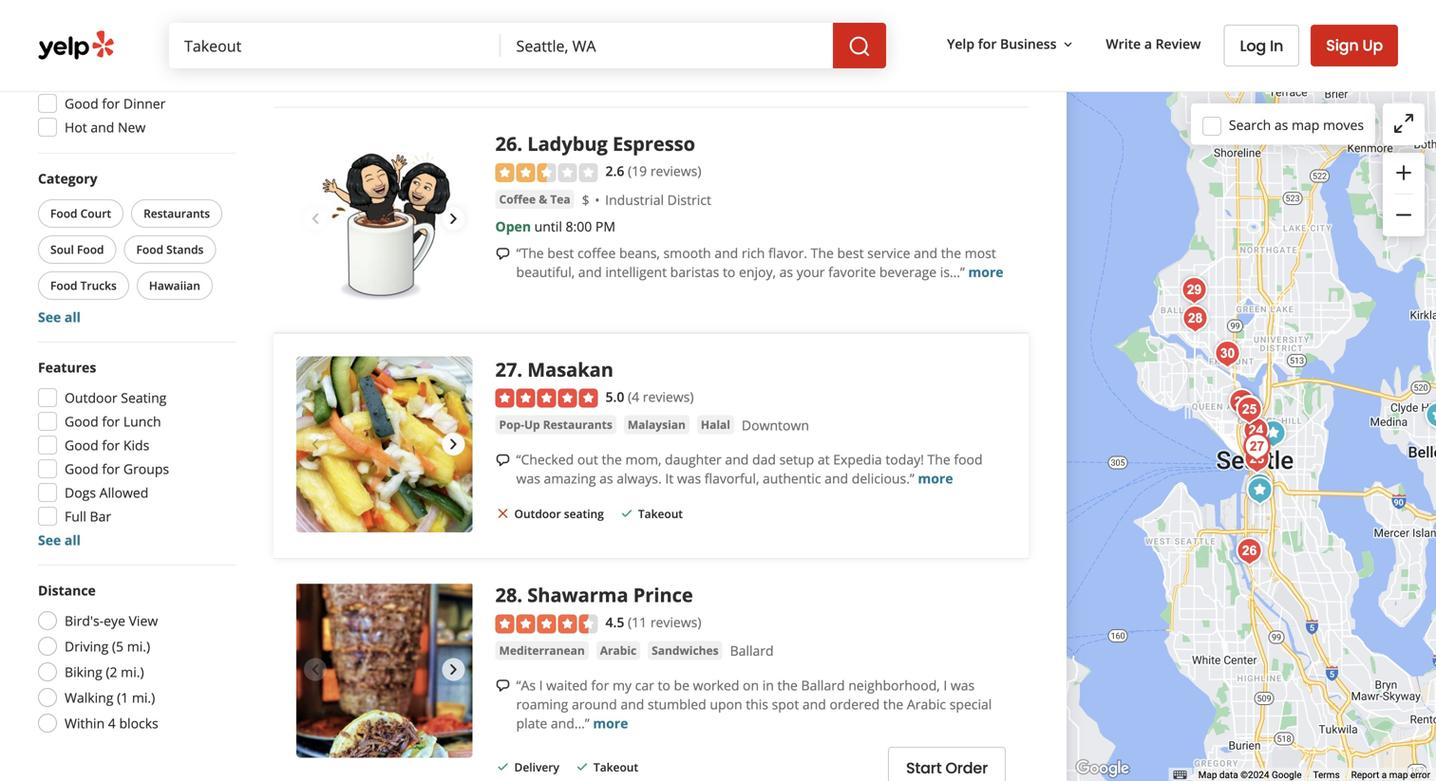 Task type: describe. For each thing, give the bounding box(es) containing it.
shawarma prince image
[[1177, 300, 1215, 338]]

0 vertical spatial 16 checkmark v2 image
[[619, 55, 634, 70]]

intelligent
[[606, 263, 667, 281]]

out
[[577, 451, 598, 469]]

2 vertical spatial delivery
[[514, 760, 559, 776]]

ihop image
[[1254, 415, 1292, 453]]

previous image for 27
[[304, 433, 327, 456]]

outdoor for takeout
[[514, 507, 561, 522]]

panera bread image
[[1420, 397, 1436, 435]]

dinner
[[123, 95, 166, 113]]

coffee
[[578, 244, 616, 262]]

write
[[1106, 35, 1141, 53]]

27 . masakan
[[495, 357, 614, 383]]

as inside "the best coffee beans, smooth and rich flavor. the best service and the most beautiful, and intelligent baristas to enjoy, as your favorite beverage is…"
[[780, 263, 793, 281]]

terms
[[1313, 770, 1340, 781]]

mediterranean
[[499, 643, 585, 659]]

kids
[[123, 437, 149, 455]]

the inside the "checked out the mom, daughter and dad setup at expedia today! the food was amazing as always. it was flavorful, authentic and delicious."
[[602, 451, 622, 469]]

in
[[1270, 35, 1284, 57]]

features
[[38, 359, 96, 377]]

zoom out image
[[1393, 204, 1415, 227]]

a for report
[[1382, 770, 1387, 781]]

(4
[[628, 388, 639, 406]]

4.5 star rating image
[[495, 615, 598, 634]]

2 horizontal spatial as
[[1275, 116, 1288, 134]]

plate
[[516, 715, 547, 733]]

keyboard shortcuts image
[[1173, 771, 1187, 780]]

slideshow element for 28
[[296, 582, 473, 758]]

reviews) for 28 . shawarma prince
[[651, 614, 702, 632]]

1 next image from the top
[[442, 208, 465, 230]]

arabic inside "as i waited for my car to be worked on in the ballard neighborhood, i was roaming around and stumbled upon this spot and ordered the arabic special plate and…"
[[907, 696, 946, 714]]

see all button for category
[[38, 308, 81, 326]]

good for groups
[[65, 460, 169, 478]]

pop-
[[499, 417, 524, 433]]

the down neighborhood,
[[883, 696, 904, 714]]

special
[[950, 696, 992, 714]]

outdoor for delivery
[[514, 55, 561, 71]]

biking (2 mi.)
[[65, 664, 144, 682]]

next image for 27
[[442, 433, 465, 456]]

halal button
[[697, 416, 734, 435]]

on
[[743, 677, 759, 695]]

seating
[[121, 389, 167, 407]]

tea
[[550, 192, 571, 207]]

mom,
[[626, 451, 662, 469]]

hawaiian button
[[137, 272, 213, 300]]

waited
[[546, 677, 588, 695]]

report a map error
[[1351, 770, 1431, 781]]

beverage
[[880, 263, 937, 281]]

was inside "as i waited for my car to be worked on in the ballard neighborhood, i was roaming around and stumbled upon this spot and ordered the arabic special plate and…"
[[951, 677, 975, 695]]

outdoor for good for lunch
[[65, 389, 117, 407]]

trucks
[[80, 278, 117, 294]]

amazing
[[544, 470, 596, 488]]

1 16 speech v2 image from the top
[[495, 246, 511, 262]]

taco bell image
[[1241, 472, 1279, 510]]

seating for takeout
[[564, 507, 604, 522]]

jack in the box image
[[1241, 468, 1279, 506]]

and right spot
[[803, 696, 826, 714]]

expand map image
[[1393, 112, 1415, 135]]

2 start from the top
[[906, 758, 942, 779]]

2 start order from the top
[[906, 758, 988, 779]]

ladybug espresso link
[[528, 131, 695, 157]]

and left rich
[[715, 244, 738, 262]]

16 speech v2 image for 27
[[495, 453, 511, 468]]

food right "soul"
[[77, 242, 104, 257]]

search image
[[848, 35, 871, 58]]

good for kids
[[65, 437, 149, 455]]

yelp for business button
[[940, 27, 1083, 61]]

offers delivery
[[65, 23, 157, 41]]

pm
[[596, 218, 616, 236]]

expedia
[[833, 451, 882, 469]]

ba bar green image
[[1231, 391, 1269, 429]]

"the best coffee beans, smooth and rich flavor. the best service and the most beautiful, and intelligent baristas to enjoy, as your favorite beverage is…"
[[516, 244, 996, 281]]

4.5
[[606, 614, 625, 632]]

food court
[[50, 206, 111, 221]]

food for food court
[[50, 206, 77, 221]]

masakan image
[[1238, 428, 1276, 466]]

enjoy,
[[739, 263, 776, 281]]

©2024
[[1241, 770, 1270, 781]]

un bien image
[[1176, 272, 1214, 310]]

today!
[[886, 451, 924, 469]]

2 best from the left
[[837, 244, 864, 262]]

(19
[[628, 162, 647, 180]]

most
[[965, 244, 996, 262]]

offers takeout
[[65, 71, 160, 89]]

yelp for business
[[947, 35, 1057, 53]]

reviews) for 26 . ladybug espresso
[[651, 162, 702, 180]]

kathmandu momocha image
[[1231, 390, 1269, 428]]

0 horizontal spatial delivery
[[107, 23, 157, 41]]

see all button for features
[[38, 532, 81, 550]]

dogs
[[65, 484, 96, 502]]

start order link for takeout
[[888, 747, 1006, 782]]

industrial
[[605, 191, 664, 209]]

full
[[65, 508, 86, 526]]

court
[[80, 206, 111, 221]]

2.6
[[606, 162, 625, 180]]

see all for category
[[38, 308, 81, 326]]

27
[[495, 357, 517, 383]]

more link for "the best coffee beans, smooth and rich flavor. the best service and the most beautiful, and intelligent baristas to enjoy, as your favorite beverage is…"
[[969, 263, 1004, 281]]

coffee & tea
[[499, 192, 571, 207]]

for inside "as i waited for my car to be worked on in the ballard neighborhood, i was roaming around and stumbled upon this spot and ordered the arabic special plate and…"
[[591, 677, 609, 695]]

and…"
[[551, 715, 590, 733]]

log in
[[1240, 35, 1284, 57]]

28 . shawarma prince
[[495, 582, 693, 608]]

0 horizontal spatial 16 checkmark v2 image
[[495, 760, 511, 775]]

(2
[[106, 664, 117, 682]]

good for good for lunch
[[65, 413, 99, 431]]

food for food stands
[[136, 242, 163, 257]]

16 speech v2 image for 28
[[495, 679, 511, 694]]

1 start order from the top
[[906, 53, 988, 74]]

5.0 (4 reviews)
[[606, 388, 694, 406]]

see all for features
[[38, 532, 81, 550]]

. for 27
[[517, 357, 523, 383]]

hot
[[65, 118, 87, 136]]

upon
[[710, 696, 742, 714]]

baristas
[[670, 263, 719, 281]]

(11
[[628, 614, 647, 632]]

5.0
[[606, 388, 625, 406]]

dogs allowed
[[65, 484, 149, 502]]

good for good for groups
[[65, 460, 99, 478]]

salu-salo filipino kitchen image
[[1209, 335, 1247, 373]]

and down my
[[621, 696, 644, 714]]

and down at
[[825, 470, 848, 488]]

distance
[[38, 582, 96, 600]]

none field "things to do, nail salons, plumbers"
[[169, 23, 501, 68]]

driving
[[65, 638, 109, 656]]

the up spot
[[778, 677, 798, 695]]

mi.) for walking (1 mi.)
[[132, 689, 155, 707]]

1 vertical spatial delivery
[[638, 55, 683, 71]]

the inside the "checked out the mom, daughter and dad setup at expedia today! the food was amazing as always. it was flavorful, authentic and delicious."
[[928, 451, 951, 469]]

espresso
[[613, 131, 695, 157]]

outdoor seating
[[65, 389, 167, 407]]

1 order from the top
[[946, 53, 988, 74]]

28
[[495, 582, 517, 608]]

pop-up restaurants link
[[495, 416, 616, 435]]

more for "as i waited for my car to be worked on in the ballard neighborhood, i was roaming around and stumbled upon this spot and ordered the arabic special plate and…"
[[593, 715, 628, 733]]

5 star rating image
[[495, 389, 598, 408]]

my
[[613, 677, 632, 695]]

category
[[38, 170, 97, 188]]

industrial district
[[605, 191, 711, 209]]

google
[[1272, 770, 1302, 781]]

food for food trucks
[[50, 278, 77, 294]]

sandwiches button
[[648, 641, 723, 660]]

2 order from the top
[[946, 758, 988, 779]]

4
[[108, 715, 116, 733]]

reviews) for 27 . masakan
[[643, 388, 694, 406]]

map for error
[[1389, 770, 1408, 781]]



Task type: vqa. For each thing, say whether or not it's contained in the screenshot.
The Taste Our Crispy Original Or Spicy Buffalo Chicken Tenders
no



Task type: locate. For each thing, give the bounding box(es) containing it.
2 horizontal spatial delivery
[[638, 55, 683, 71]]

16 speech v2 image
[[495, 246, 511, 262], [495, 453, 511, 468], [495, 679, 511, 694]]

1 vertical spatial ballard
[[801, 677, 845, 695]]

a right report
[[1382, 770, 1387, 781]]

1 see all button from the top
[[38, 308, 81, 326]]

2 offers from the top
[[65, 71, 105, 89]]

next image left ""checked"
[[442, 433, 465, 456]]

restaurants up "food stands"
[[144, 206, 210, 221]]

reviews) up "district" in the left of the page
[[651, 162, 702, 180]]

ballard inside "as i waited for my car to be worked on in the ballard neighborhood, i was roaming around and stumbled upon this spot and ordered the arabic special plate and…"
[[801, 677, 845, 695]]

delivery up reservations
[[107, 23, 157, 41]]

up inside pop-up restaurants button
[[524, 417, 540, 433]]

good for good for kids
[[65, 437, 99, 455]]

0 vertical spatial to
[[723, 263, 736, 281]]

start right the search image
[[906, 53, 942, 74]]

map region
[[997, 0, 1436, 782]]

2 see all from the top
[[38, 532, 81, 550]]

all inside category group
[[64, 308, 81, 326]]

the right out in the left of the page
[[602, 451, 622, 469]]

more for "checked out the mom, daughter and dad setup at expedia today! the food was amazing as always. it was flavorful, authentic and delicious."
[[918, 470, 953, 488]]

up for pop-
[[524, 417, 540, 433]]

see
[[38, 308, 61, 326], [38, 532, 61, 550]]

for for dinner
[[102, 95, 120, 113]]

around
[[572, 696, 617, 714]]

. up '2.6 star rating' image
[[517, 131, 523, 157]]

0 vertical spatial arabic
[[600, 643, 637, 659]]

arabic link
[[596, 641, 640, 661]]

review
[[1156, 35, 1201, 53]]

1 vertical spatial start order link
[[888, 747, 1006, 782]]

2 vertical spatial next image
[[442, 659, 465, 682]]

offers for offers delivery
[[65, 23, 103, 41]]

more link for "checked out the mom, daughter and dad setup at expedia today! the food was amazing as always. it was flavorful, authentic and delicious."
[[918, 470, 953, 488]]

1 vertical spatial as
[[780, 263, 793, 281]]

see all button down full
[[38, 532, 81, 550]]

food left "stands"
[[136, 242, 163, 257]]

0 vertical spatial see all
[[38, 308, 81, 326]]

category group
[[34, 169, 236, 327]]

next image left open
[[442, 208, 465, 230]]

1 vertical spatial start order
[[906, 758, 988, 779]]

see all button
[[38, 308, 81, 326], [38, 532, 81, 550]]

google image
[[1072, 757, 1134, 782]]

rich
[[742, 244, 765, 262]]

up inside sign up "link"
[[1363, 35, 1383, 56]]

1 horizontal spatial 16 checkmark v2 image
[[619, 55, 634, 70]]

0 vertical spatial outdoor seating
[[514, 55, 604, 71]]

1 vertical spatial all
[[64, 532, 81, 550]]

and up beverage
[[914, 244, 938, 262]]

1 horizontal spatial restaurants
[[543, 417, 613, 433]]

address, neighborhood, city, state or zip text field
[[501, 23, 833, 68]]

mi.)
[[127, 638, 150, 656], [121, 664, 144, 682], [132, 689, 155, 707]]

0 horizontal spatial best
[[547, 244, 574, 262]]

order down yelp
[[946, 53, 988, 74]]

was
[[516, 470, 540, 488], [677, 470, 701, 488], [951, 677, 975, 695]]

2 16 speech v2 image from the top
[[495, 453, 511, 468]]

outdoor up good for lunch
[[65, 389, 117, 407]]

map left moves
[[1292, 116, 1320, 134]]

. for 26
[[517, 131, 523, 157]]

for for business
[[978, 35, 997, 53]]

1 previous image from the top
[[304, 208, 327, 230]]

features group
[[32, 358, 236, 550]]

see inside features group
[[38, 532, 61, 550]]

ladybug
[[528, 131, 608, 157]]

more link for "as i waited for my car to be worked on in the ballard neighborhood, i was roaming around and stumbled upon this spot and ordered the arabic special plate and…"
[[593, 715, 628, 733]]

search as map moves
[[1229, 116, 1364, 134]]

1 horizontal spatial the
[[928, 451, 951, 469]]

0 horizontal spatial was
[[516, 470, 540, 488]]

16 checkmark v2 image
[[495, 55, 511, 70], [698, 55, 714, 70], [619, 506, 634, 522], [575, 760, 590, 775]]

0 vertical spatial all
[[64, 308, 81, 326]]

mediterranean button
[[495, 641, 589, 660]]

a right write
[[1145, 35, 1152, 53]]

1 best from the left
[[547, 244, 574, 262]]

the inside "the best coffee beans, smooth and rich flavor. the best service and the most beautiful, and intelligent baristas to enjoy, as your favorite beverage is…"
[[811, 244, 834, 262]]

outdoor
[[514, 55, 561, 71], [65, 389, 117, 407], [514, 507, 561, 522]]

beans,
[[619, 244, 660, 262]]

mi.) for driving (5 mi.)
[[127, 638, 150, 656]]

reviews) up sandwiches
[[651, 614, 702, 632]]

ordered
[[830, 696, 880, 714]]

ballard up ordered at the bottom right
[[801, 677, 845, 695]]

coffee & tea button
[[495, 190, 574, 209]]

map left error
[[1389, 770, 1408, 781]]

3 slideshow element from the top
[[296, 582, 473, 758]]

see all inside category group
[[38, 308, 81, 326]]

outdoor seating down amazing on the bottom left of the page
[[514, 507, 604, 522]]

8:00
[[566, 218, 592, 236]]

to inside "the best coffee beans, smooth and rich flavor. the best service and the most beautiful, and intelligent baristas to enjoy, as your favorite beverage is…"
[[723, 263, 736, 281]]

1 horizontal spatial i
[[944, 677, 947, 695]]

2 vertical spatial previous image
[[304, 659, 327, 682]]

0 vertical spatial outdoor
[[514, 55, 561, 71]]

offers
[[65, 23, 103, 41], [65, 71, 105, 89]]

1 vertical spatial to
[[658, 677, 671, 695]]

best up the favorite
[[837, 244, 864, 262]]

1 vertical spatial seating
[[564, 507, 604, 522]]

good for good for dinner
[[65, 95, 99, 113]]

2.6 (19 reviews)
[[606, 162, 702, 180]]

next image left the "as
[[442, 659, 465, 682]]

outdoor seating for delivery
[[514, 55, 604, 71]]

2 good from the top
[[65, 413, 99, 431]]

slideshow element for 27
[[296, 357, 473, 533]]

see all button down food trucks button
[[38, 308, 81, 326]]

smooth
[[664, 244, 711, 262]]

1 horizontal spatial a
[[1382, 770, 1387, 781]]

1 vertical spatial arabic
[[907, 696, 946, 714]]

up right sign on the right
[[1363, 35, 1383, 56]]

3 16 speech v2 image from the top
[[495, 679, 511, 694]]

start down neighborhood,
[[906, 758, 942, 779]]

food inside button
[[136, 242, 163, 257]]

2 horizontal spatial was
[[951, 677, 975, 695]]

2 vertical spatial 16 speech v2 image
[[495, 679, 511, 694]]

see all down full
[[38, 532, 81, 550]]

see all button inside features group
[[38, 532, 81, 550]]

0 vertical spatial .
[[517, 131, 523, 157]]

reviews) up "malaysian"
[[643, 388, 694, 406]]

2 see from the top
[[38, 532, 61, 550]]

see for features
[[38, 532, 61, 550]]

the up your
[[811, 244, 834, 262]]

hot and new
[[65, 118, 146, 136]]

1 vertical spatial a
[[1382, 770, 1387, 781]]

data
[[1220, 770, 1238, 781]]

your
[[797, 263, 825, 281]]

car
[[635, 677, 654, 695]]

1 vertical spatial offers
[[65, 71, 105, 89]]

shawarma
[[528, 582, 628, 608]]

2 start order link from the top
[[888, 747, 1006, 782]]

0 vertical spatial previous image
[[304, 208, 327, 230]]

for up around
[[591, 677, 609, 695]]

26 . ladybug espresso
[[495, 131, 695, 157]]

restaurants inside button
[[543, 417, 613, 433]]

. up 5 star rating image
[[517, 357, 523, 383]]

0 vertical spatial offers
[[65, 23, 103, 41]]

0 vertical spatial as
[[1275, 116, 1288, 134]]

start order down special
[[906, 758, 988, 779]]

map
[[1292, 116, 1320, 134], [1389, 770, 1408, 781]]

2 next image from the top
[[442, 433, 465, 456]]

halal
[[701, 417, 730, 433]]

2 vertical spatial as
[[600, 470, 613, 488]]

1 vertical spatial .
[[517, 357, 523, 383]]

as down flavor.
[[780, 263, 793, 281]]

for inside button
[[978, 35, 997, 53]]

to left enjoy,
[[723, 263, 736, 281]]

arabic
[[600, 643, 637, 659], [907, 696, 946, 714]]

a for write
[[1145, 35, 1152, 53]]

for up good for kids
[[102, 413, 120, 431]]

up for sign
[[1363, 35, 1383, 56]]

2.6 star rating image
[[495, 164, 598, 183]]

the up is…"
[[941, 244, 961, 262]]

0 vertical spatial seating
[[564, 55, 604, 71]]

was up special
[[951, 677, 975, 695]]

slideshow element
[[296, 131, 473, 307], [296, 357, 473, 533], [296, 582, 473, 758]]

0 horizontal spatial ballard
[[730, 642, 774, 660]]

ladybug espresso image
[[1231, 533, 1269, 571]]

0 vertical spatial order
[[946, 53, 988, 74]]

order down special
[[946, 758, 988, 779]]

delivery down plate
[[514, 760, 559, 776]]

coffee & tea link
[[495, 190, 574, 210]]

1 slideshow element from the top
[[296, 131, 473, 307]]

see for category
[[38, 308, 61, 326]]

. for 28
[[517, 582, 523, 608]]

2 vertical spatial reviews)
[[651, 614, 702, 632]]

1 vertical spatial restaurants
[[543, 417, 613, 433]]

eye
[[104, 612, 125, 630]]

for down good for lunch
[[102, 437, 120, 455]]

business
[[1000, 35, 1057, 53]]

food trucks
[[50, 278, 117, 294]]

the left food
[[928, 451, 951, 469]]

(1
[[117, 689, 128, 707]]

stands
[[166, 242, 204, 257]]

good up hot
[[65, 95, 99, 113]]

2 outdoor seating from the top
[[514, 507, 604, 522]]

all for features
[[64, 532, 81, 550]]

0 vertical spatial see
[[38, 308, 61, 326]]

0 horizontal spatial as
[[600, 470, 613, 488]]

seating down amazing on the bottom left of the page
[[564, 507, 604, 522]]

write a review
[[1106, 35, 1201, 53]]

1 vertical spatial next image
[[442, 433, 465, 456]]

distance option group
[[32, 581, 236, 739]]

3 next image from the top
[[442, 659, 465, 682]]

groups
[[123, 460, 169, 478]]

0 vertical spatial reviews)
[[651, 162, 702, 180]]

0 horizontal spatial a
[[1145, 35, 1152, 53]]

for
[[978, 35, 997, 53], [102, 95, 120, 113], [102, 413, 120, 431], [102, 437, 120, 455], [102, 460, 120, 478], [591, 677, 609, 695]]

1 start order link from the top
[[888, 42, 1006, 84]]

for for groups
[[102, 460, 120, 478]]

arabic down 4.5
[[600, 643, 637, 659]]

3 previous image from the top
[[304, 659, 327, 682]]

offers up reservations
[[65, 23, 103, 41]]

restaurants inside button
[[144, 206, 210, 221]]

2 vertical spatial slideshow element
[[296, 582, 473, 758]]

food trucks button
[[38, 272, 129, 300]]

as right search
[[1275, 116, 1288, 134]]

as left always.
[[600, 470, 613, 488]]

2 slideshow element from the top
[[296, 357, 473, 533]]

up down 5 star rating image
[[524, 417, 540, 433]]

zoom in image
[[1393, 161, 1415, 184]]

4.5 (11 reviews)
[[606, 614, 702, 632]]

1 vertical spatial order
[[946, 758, 988, 779]]

things to do, nail salons, plumbers text field
[[169, 23, 501, 68]]

1 none field from the left
[[169, 23, 501, 68]]

1 vertical spatial start
[[906, 758, 942, 779]]

. up 4.5 star rating image
[[517, 582, 523, 608]]

to left be
[[658, 677, 671, 695]]

is…"
[[940, 263, 965, 281]]

0 vertical spatial see all button
[[38, 308, 81, 326]]

1 horizontal spatial arabic
[[907, 696, 946, 714]]

1 see from the top
[[38, 308, 61, 326]]

biking
[[65, 664, 102, 682]]

food left trucks
[[50, 278, 77, 294]]

2 previous image from the top
[[304, 433, 327, 456]]

1 good from the top
[[65, 95, 99, 113]]

1 horizontal spatial was
[[677, 470, 701, 488]]

as inside the "checked out the mom, daughter and dad setup at expedia today! the food was amazing as always. it was flavorful, authentic and delicious."
[[600, 470, 613, 488]]

and up flavorful,
[[725, 451, 749, 469]]

"the
[[516, 244, 544, 262]]

mi.) right "(1" at left bottom
[[132, 689, 155, 707]]

error
[[1411, 770, 1431, 781]]

more link
[[561, 10, 596, 28], [969, 263, 1004, 281], [918, 470, 953, 488], [593, 715, 628, 733]]

i
[[539, 677, 543, 695], [944, 677, 947, 695]]

see all down food trucks button
[[38, 308, 81, 326]]

see all
[[38, 308, 81, 326], [38, 532, 81, 550]]

delivery up espresso
[[638, 55, 683, 71]]

0 vertical spatial up
[[1363, 35, 1383, 56]]

arabic button
[[596, 641, 640, 660]]

setup
[[780, 451, 814, 469]]

see up distance on the left of page
[[38, 532, 61, 550]]

sandwiches
[[652, 643, 719, 659]]

good up dogs
[[65, 460, 99, 478]]

2 seating from the top
[[564, 507, 604, 522]]

None field
[[169, 23, 501, 68], [501, 23, 833, 68]]

seating up 26 . ladybug espresso
[[564, 55, 604, 71]]

1 horizontal spatial ballard
[[801, 677, 845, 695]]

sandwiches link
[[648, 641, 723, 661]]

3 . from the top
[[517, 582, 523, 608]]

see inside category group
[[38, 308, 61, 326]]

walking
[[65, 689, 113, 707]]

1 vertical spatial slideshow element
[[296, 357, 473, 533]]

outdoor inside features group
[[65, 389, 117, 407]]

start order link down special
[[888, 747, 1006, 782]]

halal link
[[697, 416, 734, 435]]

malaysian link
[[624, 416, 690, 435]]

arabic inside button
[[600, 643, 637, 659]]

outdoor up ladybug
[[514, 55, 561, 71]]

none field 'address, neighborhood, city, state or zip'
[[501, 23, 833, 68]]

restaurants up out in the left of the page
[[543, 417, 613, 433]]

good
[[65, 95, 99, 113], [65, 413, 99, 431], [65, 437, 99, 455], [65, 460, 99, 478]]

1 horizontal spatial map
[[1389, 770, 1408, 781]]

view
[[129, 612, 158, 630]]

1 vertical spatial mi.)
[[121, 664, 144, 682]]

0 vertical spatial start order
[[906, 53, 988, 74]]

2 vertical spatial .
[[517, 582, 523, 608]]

worked
[[693, 677, 739, 695]]

0 vertical spatial restaurants
[[144, 206, 210, 221]]

all down food trucks button
[[64, 308, 81, 326]]

16 speech v2 image left the "as
[[495, 679, 511, 694]]

0 vertical spatial slideshow element
[[296, 131, 473, 307]]

"as
[[516, 677, 536, 695]]

bird's-eye view
[[65, 612, 158, 630]]

soul food button
[[38, 236, 116, 264]]

outdoor right "16 close v2" icon
[[514, 507, 561, 522]]

best up beautiful,
[[547, 244, 574, 262]]

1 vertical spatial see
[[38, 532, 61, 550]]

16 checkmark v2 image
[[619, 55, 634, 70], [495, 760, 511, 775]]

start order
[[906, 53, 988, 74], [906, 758, 988, 779]]

for down offers takeout
[[102, 95, 120, 113]]

for down good for kids
[[102, 460, 120, 478]]

start order down yelp
[[906, 53, 988, 74]]

1 horizontal spatial best
[[837, 244, 864, 262]]

mi.) right (5
[[127, 638, 150, 656]]

0 vertical spatial start order link
[[888, 42, 1006, 84]]

offers down reservations
[[65, 71, 105, 89]]

0 vertical spatial ballard
[[730, 642, 774, 660]]

1 i from the left
[[539, 677, 543, 695]]

1 horizontal spatial to
[[723, 263, 736, 281]]

i right neighborhood,
[[944, 677, 947, 695]]

see all inside features group
[[38, 532, 81, 550]]

16 chevron down v2 image
[[1061, 37, 1076, 52]]

see down food trucks button
[[38, 308, 61, 326]]

1 all from the top
[[64, 308, 81, 326]]

beautiful,
[[516, 263, 575, 281]]

masakan
[[528, 357, 614, 383]]

and down coffee
[[578, 263, 602, 281]]

write a review link
[[1099, 27, 1209, 61]]

0 horizontal spatial arabic
[[600, 643, 637, 659]]

16 close v2 image
[[495, 506, 511, 522]]

and right hot
[[91, 118, 114, 136]]

previous image
[[304, 208, 327, 230], [304, 433, 327, 456], [304, 659, 327, 682]]

tanoor image
[[1223, 384, 1261, 422]]

0 vertical spatial mi.)
[[127, 638, 150, 656]]

more for "the best coffee beans, smooth and rich flavor. the best service and the most beautiful, and intelligent baristas to enjoy, as your favorite beverage is…"
[[969, 263, 1004, 281]]

start order link for delivery
[[888, 42, 1006, 84]]

flavor.
[[769, 244, 807, 262]]

16 speech v2 image left "the
[[495, 246, 511, 262]]

was down ""checked"
[[516, 470, 540, 488]]

next image for 28
[[442, 659, 465, 682]]

0 horizontal spatial restaurants
[[144, 206, 210, 221]]

1 vertical spatial map
[[1389, 770, 1408, 781]]

3 good from the top
[[65, 437, 99, 455]]

1 offers from the top
[[65, 23, 103, 41]]

in
[[763, 677, 774, 695]]

0 vertical spatial map
[[1292, 116, 1320, 134]]

masakan link
[[528, 357, 614, 383]]

good up good for kids
[[65, 413, 99, 431]]

0 horizontal spatial map
[[1292, 116, 1320, 134]]

1 outdoor seating from the top
[[514, 55, 604, 71]]

map for moves
[[1292, 116, 1320, 134]]

dough zone - seattle downtown pine st. image
[[1237, 412, 1275, 450]]

for for kids
[[102, 437, 120, 455]]

outdoor seating up ladybug
[[514, 55, 604, 71]]

2 i from the left
[[944, 677, 947, 695]]

1 vertical spatial 16 checkmark v2 image
[[495, 760, 511, 775]]

coffee
[[499, 192, 536, 207]]

0 horizontal spatial i
[[539, 677, 543, 695]]

report a map error link
[[1351, 770, 1431, 781]]

this
[[746, 696, 769, 714]]

0 horizontal spatial the
[[811, 244, 834, 262]]

1 . from the top
[[517, 131, 523, 157]]

fat shack image
[[1238, 441, 1276, 479]]

flavorful,
[[705, 470, 759, 488]]

food left court
[[50, 206, 77, 221]]

1 vertical spatial see all button
[[38, 532, 81, 550]]

0 vertical spatial start
[[906, 53, 942, 74]]

all for category
[[64, 308, 81, 326]]

seating for delivery
[[564, 55, 604, 71]]

offers for offers takeout
[[65, 71, 105, 89]]

4 good from the top
[[65, 460, 99, 478]]

16 speech v2 image down pop-
[[495, 453, 511, 468]]

0 horizontal spatial up
[[524, 417, 540, 433]]

for for lunch
[[102, 413, 120, 431]]

takeout
[[717, 55, 762, 71], [108, 71, 160, 89], [638, 507, 683, 522], [594, 760, 638, 776]]

group
[[1383, 153, 1425, 237]]

2 none field from the left
[[501, 23, 833, 68]]

open
[[495, 218, 531, 236]]

2 vertical spatial outdoor
[[514, 507, 561, 522]]

mi.) right (2
[[121, 664, 144, 682]]

1 vertical spatial outdoor
[[65, 389, 117, 407]]

next image
[[442, 208, 465, 230], [442, 433, 465, 456], [442, 659, 465, 682]]

order
[[946, 53, 988, 74], [946, 758, 988, 779]]

0 vertical spatial delivery
[[107, 23, 157, 41]]

yelp
[[947, 35, 975, 53]]

outdoor seating for takeout
[[514, 507, 604, 522]]

1 horizontal spatial as
[[780, 263, 793, 281]]

1 horizontal spatial delivery
[[514, 760, 559, 776]]

downtown
[[742, 417, 809, 435]]

"checked out the mom, daughter and dad setup at expedia today! the food was amazing as always. it was flavorful, authentic and delicious."
[[516, 451, 983, 488]]

log
[[1240, 35, 1266, 57]]

2 see all button from the top
[[38, 532, 81, 550]]

0 vertical spatial a
[[1145, 35, 1152, 53]]

sign up link
[[1311, 25, 1398, 66]]

was down daughter
[[677, 470, 701, 488]]

2 vertical spatial mi.)
[[132, 689, 155, 707]]

start order link right the search image
[[888, 42, 1006, 84]]

arabic down neighborhood,
[[907, 696, 946, 714]]

1 vertical spatial outdoor seating
[[514, 507, 604, 522]]

all inside features group
[[64, 532, 81, 550]]

within
[[65, 715, 105, 733]]

walking (1 mi.)
[[65, 689, 155, 707]]

all down full
[[64, 532, 81, 550]]

1 vertical spatial see all
[[38, 532, 81, 550]]

1 seating from the top
[[564, 55, 604, 71]]

i right the "as
[[539, 677, 543, 695]]

good down good for lunch
[[65, 437, 99, 455]]

2 all from the top
[[64, 532, 81, 550]]

2 . from the top
[[517, 357, 523, 383]]

log in link
[[1224, 25, 1300, 66]]

1 vertical spatial previous image
[[304, 433, 327, 456]]

1 start from the top
[[906, 53, 942, 74]]

0 vertical spatial the
[[811, 244, 834, 262]]

to inside "as i waited for my car to be worked on in the ballard neighborhood, i was roaming around and stumbled upon this spot and ordered the arabic special plate and…"
[[658, 677, 671, 695]]

mi.) for biking (2 mi.)
[[121, 664, 144, 682]]

1 see all from the top
[[38, 308, 81, 326]]

1 horizontal spatial up
[[1363, 35, 1383, 56]]

0 vertical spatial 16 speech v2 image
[[495, 246, 511, 262]]

1 vertical spatial reviews)
[[643, 388, 694, 406]]

ballard up on
[[730, 642, 774, 660]]

the inside "the best coffee beans, smooth and rich flavor. the best service and the most beautiful, and intelligent baristas to enjoy, as your favorite beverage is…"
[[941, 244, 961, 262]]

0 horizontal spatial to
[[658, 677, 671, 695]]

delivery
[[107, 23, 157, 41], [638, 55, 683, 71], [514, 760, 559, 776]]

1 vertical spatial 16 speech v2 image
[[495, 453, 511, 468]]

favorite
[[829, 263, 876, 281]]

for right yelp
[[978, 35, 997, 53]]

always.
[[617, 470, 662, 488]]

1 vertical spatial up
[[524, 417, 540, 433]]

previous image for 28
[[304, 659, 327, 682]]

and
[[91, 118, 114, 136], [715, 244, 738, 262], [914, 244, 938, 262], [578, 263, 602, 281], [725, 451, 749, 469], [825, 470, 848, 488], [621, 696, 644, 714], [803, 696, 826, 714]]

None search field
[[169, 23, 886, 68]]

0 vertical spatial next image
[[442, 208, 465, 230]]



